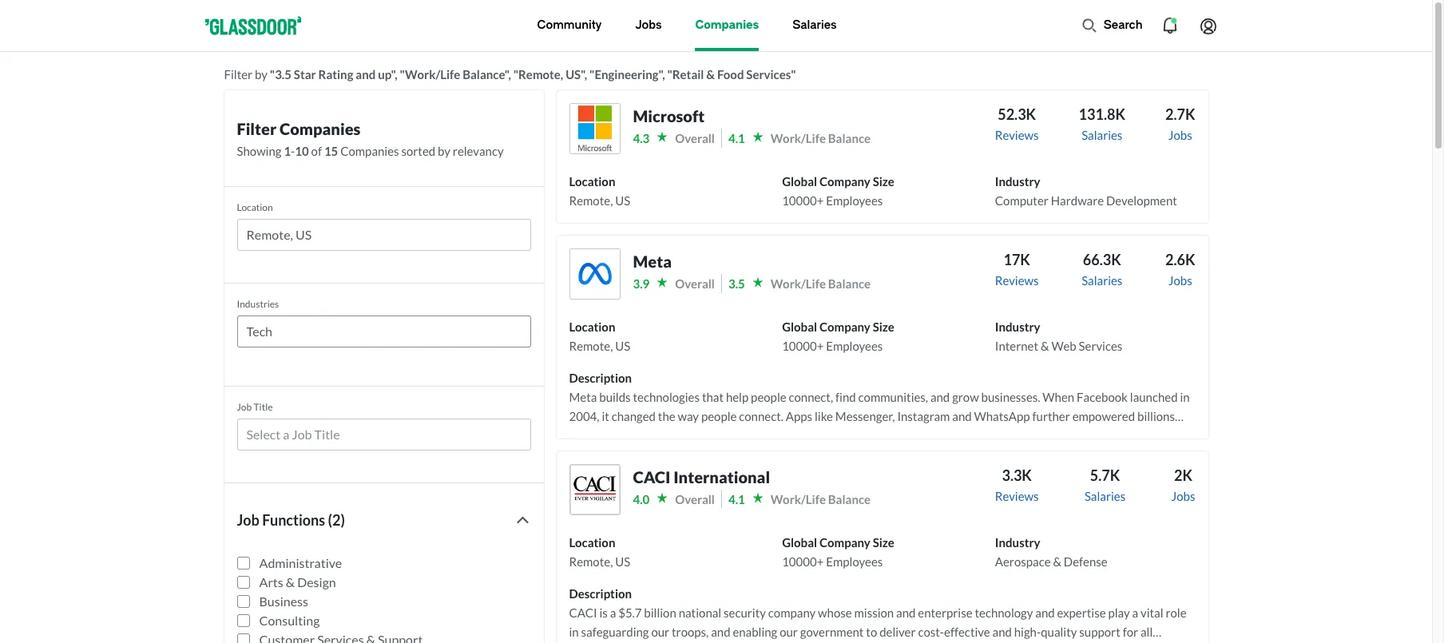 Task type: describe. For each thing, give the bounding box(es) containing it.
0 vertical spatial meta
[[633, 252, 672, 271]]

remote, for caci international
[[569, 555, 613, 569]]

location for microsoft
[[569, 174, 616, 189]]

3.9
[[633, 277, 650, 291]]

& inside industry aerospace & defense
[[1054, 555, 1062, 569]]

4.1 for microsoft
[[729, 131, 745, 145]]

up",
[[378, 67, 398, 82]]

-
[[291, 144, 295, 158]]

5.7k salaries
[[1085, 467, 1126, 503]]

overall for caci international
[[676, 492, 715, 507]]

0 horizontal spatial in
[[769, 448, 779, 462]]

services
[[1079, 339, 1123, 353]]

size for microsoft
[[873, 174, 895, 189]]

grow
[[953, 390, 980, 404]]

1 vertical spatial the
[[609, 428, 627, 443]]

communities,
[[859, 390, 929, 404]]

size for caci international
[[873, 535, 895, 550]]

balance for microsoft
[[829, 131, 871, 145]]

microsoft
[[633, 106, 705, 125]]

work/life for microsoft
[[771, 131, 826, 145]]

global for caci international
[[783, 535, 818, 550]]

find
[[836, 390, 856, 404]]

1
[[284, 144, 291, 158]]

balance for caci international
[[829, 492, 871, 507]]

arts
[[259, 575, 284, 590]]

aerospace
[[996, 555, 1051, 569]]

apps
[[786, 409, 813, 424]]

industry computer hardware development
[[996, 174, 1178, 208]]

industry internet & web services
[[996, 320, 1123, 353]]

further
[[1033, 409, 1071, 424]]

2004,
[[569, 409, 600, 424]]

none field the location
[[237, 219, 531, 257]]

connect,
[[789, 390, 834, 404]]

Location field
[[247, 225, 521, 245]]

community
[[538, 18, 602, 32]]

connect.
[[739, 409, 784, 424]]

filter for companies
[[237, 119, 277, 138]]

that
[[702, 390, 724, 404]]

global for meta
[[783, 320, 818, 334]]

10000+ for caci international
[[783, 555, 824, 569]]

international
[[674, 468, 770, 487]]

businesses.
[[982, 390, 1041, 404]]

job for job functions (2)
[[237, 511, 260, 529]]

(2)
[[328, 511, 345, 529]]

"engineering",
[[590, 67, 665, 82]]

filter companies showing 1 - 10 of 15 companies sorted by relevancy
[[237, 119, 504, 158]]

job functions (2) button
[[237, 509, 531, 531]]

rating
[[319, 67, 354, 82]]

0 vertical spatial like
[[815, 409, 833, 424]]

10000+ for microsoft
[[783, 193, 824, 208]]

design
[[297, 575, 336, 590]]

builds
[[600, 390, 631, 404]]

administrative
[[259, 555, 342, 571]]

work/life for caci international
[[771, 492, 826, 507]]

around
[[569, 428, 607, 443]]

none field industries
[[237, 316, 531, 354]]

global company size 10000+ employees for microsoft
[[783, 174, 895, 208]]

evolution
[[718, 448, 767, 462]]

2.6k
[[1166, 251, 1196, 269]]

and up instagram
[[931, 390, 950, 404]]

social
[[781, 448, 811, 462]]

us",
[[566, 67, 588, 82]]

facebook
[[1077, 390, 1128, 404]]

us for meta
[[616, 339, 631, 353]]

global for microsoft
[[783, 174, 818, 189]]

0 vertical spatial companies
[[696, 18, 759, 32]]

of
[[311, 144, 322, 158]]

caci international
[[633, 468, 770, 487]]

1 horizontal spatial in
[[1181, 390, 1190, 404]]

technology.
[[813, 448, 874, 462]]

0 horizontal spatial people
[[702, 409, 737, 424]]

world.
[[629, 428, 662, 443]]

none field job title
[[237, 419, 531, 457]]

employees for caci international
[[827, 555, 883, 569]]

to
[[606, 448, 617, 462]]

business
[[259, 594, 308, 609]]

computer
[[996, 193, 1049, 208]]

launched
[[1131, 390, 1178, 404]]

size for meta
[[873, 320, 895, 334]]

global company size 10000+ employees for caci international
[[783, 535, 895, 569]]

5.7k
[[1091, 467, 1121, 484]]

1 vertical spatial like
[[1039, 428, 1057, 443]]

reviews for caci international
[[996, 489, 1039, 503]]

caci international image
[[569, 464, 621, 515]]

food
[[718, 67, 744, 82]]

global company size 10000+ employees for meta
[[783, 320, 895, 353]]

web
[[1052, 339, 1077, 353]]

relevancy
[[453, 144, 504, 158]]

10000+ for meta
[[783, 339, 824, 353]]

filter for by
[[224, 67, 253, 82]]

2.6k jobs
[[1166, 251, 1196, 288]]

& inside industry internet & web services
[[1041, 339, 1050, 353]]

changed
[[612, 409, 656, 424]]

work/life balance for caci international
[[771, 492, 871, 507]]

experiences
[[974, 428, 1037, 443]]

job title
[[237, 401, 273, 413]]

build
[[644, 448, 670, 462]]

search button
[[1074, 10, 1151, 42]]

hardware
[[1052, 193, 1105, 208]]

now,
[[664, 428, 691, 443]]

balance",
[[463, 67, 511, 82]]

billions
[[1138, 409, 1176, 424]]

remote, for meta
[[569, 339, 613, 353]]

moving
[[735, 428, 773, 443]]

sorted
[[402, 144, 436, 158]]

0 vertical spatial the
[[658, 409, 676, 424]]

industry for meta
[[996, 320, 1041, 334]]

immersive
[[917, 428, 972, 443]]

and left up", at the top of the page
[[356, 67, 376, 82]]

10
[[295, 144, 309, 158]]

4.0
[[633, 492, 650, 507]]

2k
[[1175, 467, 1193, 484]]

search
[[1104, 18, 1143, 32]]

and down the grow
[[953, 409, 972, 424]]

& left food
[[707, 67, 715, 82]]



Task type: locate. For each thing, give the bounding box(es) containing it.
1 reviews from the top
[[996, 128, 1039, 142]]

1 remote, from the top
[[569, 193, 613, 208]]

0 vertical spatial filter
[[224, 67, 253, 82]]

location remote, us down the meta image
[[569, 320, 631, 353]]

2 vertical spatial employees
[[827, 555, 883, 569]]

by
[[255, 67, 268, 82], [438, 144, 451, 158]]

like up the 2d
[[815, 409, 833, 424]]

location remote, us for microsoft
[[569, 174, 631, 208]]

&
[[707, 67, 715, 82], [1041, 339, 1050, 353], [1054, 555, 1062, 569], [286, 575, 295, 590]]

description meta builds technologies that help people connect, find communities, and grow businesses. when facebook launched in 2004, it changed the way people connect. apps like messenger, instagram and whatsapp further empowered billions around the world. now, meta is moving beyond 2d screens toward immersive experiences like augmented and virtual reality to help build the next evolution in social technology.
[[569, 371, 1190, 462]]

1 vertical spatial us
[[616, 339, 631, 353]]

arts & design
[[259, 575, 336, 590]]

is
[[724, 428, 732, 443]]

jobs down the 2.7k
[[1169, 128, 1193, 142]]

work/life balance
[[771, 131, 871, 145], [771, 277, 871, 291], [771, 492, 871, 507]]

job left title
[[237, 401, 252, 413]]

1 vertical spatial work/life balance
[[771, 277, 871, 291]]

2 size from the top
[[873, 320, 895, 334]]

3 balance from the top
[[829, 492, 871, 507]]

15
[[324, 144, 338, 158]]

2 vertical spatial company
[[820, 535, 871, 550]]

none field for job title
[[237, 419, 531, 457]]

0 vertical spatial 10000+
[[783, 193, 824, 208]]

salaries link
[[793, 0, 837, 51]]

salaries down the 5.7k
[[1085, 489, 1126, 503]]

3 global from the top
[[783, 535, 818, 550]]

1 global company size 10000+ employees from the top
[[783, 174, 895, 208]]

Industries field
[[247, 322, 521, 341]]

0 vertical spatial reviews
[[996, 128, 1039, 142]]

2 vertical spatial global
[[783, 535, 818, 550]]

salaries
[[793, 18, 837, 32], [1082, 128, 1123, 142], [1082, 273, 1123, 288], [1085, 489, 1126, 503]]

3.3k
[[1003, 467, 1032, 484]]

1 vertical spatial job
[[237, 511, 260, 529]]

2 4.1 from the top
[[729, 492, 745, 507]]

whatsapp
[[975, 409, 1031, 424]]

filter left "3.5
[[224, 67, 253, 82]]

1 work/life balance from the top
[[771, 131, 871, 145]]

2 horizontal spatial meta
[[694, 428, 722, 443]]

0 vertical spatial global
[[783, 174, 818, 189]]

overall left the 3.5
[[676, 277, 715, 291]]

location for meta
[[569, 320, 616, 334]]

filter inside "filter companies showing 1 - 10 of 15 companies sorted by relevancy"
[[237, 119, 277, 138]]

2 none field from the top
[[237, 316, 531, 354]]

description inside description meta builds technologies that help people connect, find communities, and grow businesses. when facebook launched in 2004, it changed the way people connect. apps like messenger, instagram and whatsapp further empowered billions around the world. now, meta is moving beyond 2d screens toward immersive experiences like augmented and virtual reality to help build the next evolution in social technology.
[[569, 371, 632, 385]]

3 none field from the top
[[237, 419, 531, 457]]

0 horizontal spatial meta
[[569, 390, 597, 404]]

3 company from the top
[[820, 535, 871, 550]]

filter by "3.5 star rating and up", "work/life balance", "remote, us", "engineering", "retail & food services"
[[224, 67, 796, 82]]

2 global from the top
[[783, 320, 818, 334]]

augmented
[[1060, 428, 1119, 443]]

2 overall from the top
[[676, 277, 715, 291]]

& left the defense
[[1054, 555, 1062, 569]]

1 location remote, us from the top
[[569, 174, 631, 208]]

3 work/life balance from the top
[[771, 492, 871, 507]]

jobs for meta
[[1169, 273, 1193, 288]]

messenger,
[[836, 409, 895, 424]]

meta up 3.9
[[633, 252, 672, 271]]

2 job from the top
[[237, 511, 260, 529]]

1 vertical spatial none field
[[237, 316, 531, 354]]

2.7k jobs
[[1166, 105, 1196, 142]]

employees for microsoft
[[827, 193, 883, 208]]

2 employees from the top
[[827, 339, 883, 353]]

caci
[[633, 468, 671, 487]]

3 size from the top
[[873, 535, 895, 550]]

remote, up the builds
[[569, 339, 613, 353]]

the down "now,"
[[673, 448, 690, 462]]

0 vertical spatial 4.1
[[729, 131, 745, 145]]

virtual
[[1143, 428, 1177, 443]]

2 vertical spatial work/life balance
[[771, 492, 871, 507]]

1 us from the top
[[616, 193, 631, 208]]

2 vertical spatial remote,
[[569, 555, 613, 569]]

1 size from the top
[[873, 174, 895, 189]]

like
[[815, 409, 833, 424], [1039, 428, 1057, 443]]

balance for meta
[[829, 277, 871, 291]]

& left web
[[1041, 339, 1050, 353]]

2 vertical spatial overall
[[676, 492, 715, 507]]

1 horizontal spatial help
[[726, 390, 749, 404]]

0 vertical spatial employees
[[827, 193, 883, 208]]

1 vertical spatial work/life
[[771, 277, 826, 291]]

1 balance from the top
[[829, 131, 871, 145]]

0 vertical spatial in
[[1181, 390, 1190, 404]]

people up connect.
[[751, 390, 787, 404]]

industry for microsoft
[[996, 174, 1041, 189]]

star
[[294, 67, 316, 82]]

1 global from the top
[[783, 174, 818, 189]]

2.7k
[[1166, 105, 1196, 123]]

jobs inside 2.6k jobs
[[1169, 273, 1193, 288]]

0 horizontal spatial like
[[815, 409, 833, 424]]

industry up aerospace
[[996, 535, 1041, 550]]

0 horizontal spatial by
[[255, 67, 268, 82]]

3 work/life from the top
[[771, 492, 826, 507]]

0 vertical spatial balance
[[829, 131, 871, 145]]

help right that
[[726, 390, 749, 404]]

work/life down "social"
[[771, 492, 826, 507]]

meta up next
[[694, 428, 722, 443]]

0 vertical spatial job
[[237, 401, 252, 413]]

and left virtual
[[1121, 428, 1141, 443]]

salaries for meta
[[1082, 273, 1123, 288]]

company for caci international
[[820, 535, 871, 550]]

52.3k
[[998, 105, 1037, 123]]

reviews down 17k on the top right of page
[[996, 273, 1039, 288]]

in left "social"
[[769, 448, 779, 462]]

"remote,
[[514, 67, 564, 82]]

4.1 down international
[[729, 492, 745, 507]]

remote, down caci international image in the left of the page
[[569, 555, 613, 569]]

description
[[569, 371, 632, 385], [569, 587, 632, 601]]

job functions (2)
[[237, 511, 345, 529]]

2 vertical spatial the
[[673, 448, 690, 462]]

0 vertical spatial company
[[820, 174, 871, 189]]

1 vertical spatial global company size 10000+ employees
[[783, 320, 895, 353]]

salaries for microsoft
[[1082, 128, 1123, 142]]

4.1 for caci international
[[729, 492, 745, 507]]

us for caci international
[[616, 555, 631, 569]]

1 10000+ from the top
[[783, 193, 824, 208]]

1 horizontal spatial meta
[[633, 252, 672, 271]]

company for meta
[[820, 320, 871, 334]]

work/life down the services"
[[771, 131, 826, 145]]

1 job from the top
[[237, 401, 252, 413]]

1 vertical spatial companies
[[280, 119, 361, 138]]

2 vertical spatial size
[[873, 535, 895, 550]]

0 vertical spatial people
[[751, 390, 787, 404]]

1 work/life from the top
[[771, 131, 826, 145]]

location down caci international image in the left of the page
[[569, 535, 616, 550]]

industry inside industry aerospace & defense
[[996, 535, 1041, 550]]

1 vertical spatial size
[[873, 320, 895, 334]]

1 employees from the top
[[827, 193, 883, 208]]

1 vertical spatial balance
[[829, 277, 871, 291]]

balance
[[829, 131, 871, 145], [829, 277, 871, 291], [829, 492, 871, 507]]

instagram
[[898, 409, 951, 424]]

3 overall from the top
[[676, 492, 715, 507]]

help right to
[[619, 448, 642, 462]]

jobs link
[[636, 0, 662, 51]]

consulting
[[259, 613, 320, 628]]

us
[[616, 193, 631, 208], [616, 339, 631, 353], [616, 555, 631, 569]]

2 vertical spatial global company size 10000+ employees
[[783, 535, 895, 569]]

1 company from the top
[[820, 174, 871, 189]]

overall
[[676, 131, 715, 145], [676, 277, 715, 291], [676, 492, 715, 507]]

3 reviews from the top
[[996, 489, 1039, 503]]

employees
[[827, 193, 883, 208], [827, 339, 883, 353], [827, 555, 883, 569]]

industries
[[237, 298, 279, 310]]

work/life right the 3.5
[[771, 277, 826, 291]]

2 vertical spatial location remote, us
[[569, 535, 631, 569]]

1 overall from the top
[[676, 131, 715, 145]]

jobs for caci international
[[1172, 489, 1196, 503]]

1 vertical spatial industry
[[996, 320, 1041, 334]]

3.5
[[729, 277, 745, 291]]

3 us from the top
[[616, 555, 631, 569]]

company
[[820, 174, 871, 189], [820, 320, 871, 334], [820, 535, 871, 550]]

jobs inside 2.7k jobs
[[1169, 128, 1193, 142]]

us down caci international image in the left of the page
[[616, 555, 631, 569]]

1 vertical spatial 4.1
[[729, 492, 745, 507]]

2 vertical spatial none field
[[237, 419, 531, 457]]

the up to
[[609, 428, 627, 443]]

job inside button
[[237, 511, 260, 529]]

& right arts
[[286, 575, 295, 590]]

screens
[[835, 428, 875, 443]]

salaries inside 131.8k salaries
[[1082, 128, 1123, 142]]

internet
[[996, 339, 1039, 353]]

0 vertical spatial overall
[[676, 131, 715, 145]]

1 vertical spatial people
[[702, 409, 737, 424]]

4.1
[[729, 131, 745, 145], [729, 492, 745, 507]]

2 industry from the top
[[996, 320, 1041, 334]]

salaries down 66.3k on the top right
[[1082, 273, 1123, 288]]

0 vertical spatial none field
[[237, 219, 531, 257]]

0 vertical spatial size
[[873, 174, 895, 189]]

2 vertical spatial companies
[[341, 144, 399, 158]]

toward
[[877, 428, 915, 443]]

it
[[602, 409, 610, 424]]

companies right 15
[[341, 144, 399, 158]]

work/life for meta
[[771, 277, 826, 291]]

1 vertical spatial meta
[[569, 390, 597, 404]]

overall for meta
[[676, 277, 715, 291]]

by inside "filter companies showing 1 - 10 of 15 companies sorted by relevancy"
[[438, 144, 451, 158]]

1 vertical spatial in
[[769, 448, 779, 462]]

community link
[[538, 0, 602, 51]]

1 horizontal spatial by
[[438, 144, 451, 158]]

filter up showing
[[237, 119, 277, 138]]

jobs up '"engineering",'
[[636, 18, 662, 32]]

reviews down 52.3k
[[996, 128, 1039, 142]]

companies up of
[[280, 119, 361, 138]]

reviews down 3.3k
[[996, 489, 1039, 503]]

1 vertical spatial reviews
[[996, 273, 1039, 288]]

1 horizontal spatial people
[[751, 390, 787, 404]]

17k
[[1004, 251, 1031, 269]]

1 vertical spatial help
[[619, 448, 642, 462]]

the
[[658, 409, 676, 424], [609, 428, 627, 443], [673, 448, 690, 462]]

defense
[[1064, 555, 1108, 569]]

4.1 down food
[[729, 131, 745, 145]]

0 vertical spatial industry
[[996, 174, 1041, 189]]

development
[[1107, 193, 1178, 208]]

"3.5
[[270, 67, 292, 82]]

2 work/life from the top
[[771, 277, 826, 291]]

in right launched
[[1181, 390, 1190, 404]]

industry for caci international
[[996, 535, 1041, 550]]

like down further
[[1039, 428, 1057, 443]]

the down technologies
[[658, 409, 676, 424]]

work/life balance for microsoft
[[771, 131, 871, 145]]

industry up internet
[[996, 320, 1041, 334]]

0 vertical spatial by
[[255, 67, 268, 82]]

3 global company size 10000+ employees from the top
[[783, 535, 895, 569]]

microsoft image
[[569, 103, 621, 154]]

2 10000+ from the top
[[783, 339, 824, 353]]

1 vertical spatial 10000+
[[783, 339, 824, 353]]

work/life balance for meta
[[771, 277, 871, 291]]

None field
[[237, 219, 531, 257], [237, 316, 531, 354], [237, 419, 531, 457]]

0 horizontal spatial help
[[619, 448, 642, 462]]

131.8k salaries
[[1079, 105, 1126, 142]]

66.3k salaries
[[1082, 251, 1123, 288]]

location for caci international
[[569, 535, 616, 550]]

when
[[1043, 390, 1075, 404]]

description for description meta builds technologies that help people connect, find communities, and grow businesses. when facebook launched in 2004, it changed the way people connect. apps like messenger, instagram and whatsapp further empowered billions around the world. now, meta is moving beyond 2d screens toward immersive experiences like augmented and virtual reality to help build the next evolution in social technology.
[[569, 371, 632, 385]]

industry inside industry internet & web services
[[996, 320, 1041, 334]]

0 vertical spatial us
[[616, 193, 631, 208]]

2 remote, from the top
[[569, 339, 613, 353]]

industry
[[996, 174, 1041, 189], [996, 320, 1041, 334], [996, 535, 1041, 550]]

company for microsoft
[[820, 174, 871, 189]]

next
[[692, 448, 715, 462]]

1 none field from the top
[[237, 219, 531, 257]]

jobs for microsoft
[[1169, 128, 1193, 142]]

beyond
[[775, 428, 814, 443]]

0 vertical spatial location remote, us
[[569, 174, 631, 208]]

services"
[[747, 67, 796, 82]]

location down the meta image
[[569, 320, 616, 334]]

0 vertical spatial remote,
[[569, 193, 613, 208]]

2 work/life balance from the top
[[771, 277, 871, 291]]

title
[[254, 401, 273, 413]]

1 vertical spatial global
[[783, 320, 818, 334]]

1 vertical spatial by
[[438, 144, 451, 158]]

2 company from the top
[[820, 320, 871, 334]]

location
[[569, 174, 616, 189], [237, 201, 273, 213], [569, 320, 616, 334], [569, 535, 616, 550]]

3 employees from the top
[[827, 555, 883, 569]]

reviews for meta
[[996, 273, 1039, 288]]

us down microsoft image
[[616, 193, 631, 208]]

3 10000+ from the top
[[783, 555, 824, 569]]

3 remote, from the top
[[569, 555, 613, 569]]

1 vertical spatial filter
[[237, 119, 277, 138]]

location remote, us down caci international image in the left of the page
[[569, 535, 631, 569]]

size
[[873, 174, 895, 189], [873, 320, 895, 334], [873, 535, 895, 550]]

empowered
[[1073, 409, 1136, 424]]

0 vertical spatial help
[[726, 390, 749, 404]]

location down microsoft image
[[569, 174, 616, 189]]

0 vertical spatial work/life balance
[[771, 131, 871, 145]]

employees for meta
[[827, 339, 883, 353]]

industry aerospace & defense
[[996, 535, 1108, 569]]

us up the builds
[[616, 339, 631, 353]]

3.3k reviews
[[996, 467, 1039, 503]]

3 industry from the top
[[996, 535, 1041, 550]]

location remote, us for caci international
[[569, 535, 631, 569]]

1 vertical spatial remote,
[[569, 339, 613, 353]]

0 vertical spatial global company size 10000+ employees
[[783, 174, 895, 208]]

2 vertical spatial reviews
[[996, 489, 1039, 503]]

1 description from the top
[[569, 371, 632, 385]]

"retail
[[668, 67, 704, 82]]

meta image
[[569, 249, 621, 300]]

people down that
[[702, 409, 737, 424]]

2 vertical spatial 10000+
[[783, 555, 824, 569]]

2 vertical spatial balance
[[829, 492, 871, 507]]

2 vertical spatial work/life
[[771, 492, 826, 507]]

global
[[783, 174, 818, 189], [783, 320, 818, 334], [783, 535, 818, 550]]

17k reviews
[[996, 251, 1039, 288]]

location down showing
[[237, 201, 273, 213]]

salaries for caci international
[[1085, 489, 1126, 503]]

job left the functions
[[237, 511, 260, 529]]

by right sorted
[[438, 144, 451, 158]]

reviews
[[996, 128, 1039, 142], [996, 273, 1039, 288], [996, 489, 1039, 503]]

none field for location
[[237, 219, 531, 257]]

1 vertical spatial company
[[820, 320, 871, 334]]

none field for industries
[[237, 316, 531, 354]]

location remote, us down microsoft image
[[569, 174, 631, 208]]

0 vertical spatial work/life
[[771, 131, 826, 145]]

1 vertical spatial location remote, us
[[569, 320, 631, 353]]

technologies
[[633, 390, 700, 404]]

overall down microsoft
[[676, 131, 715, 145]]

location remote, us
[[569, 174, 631, 208], [569, 320, 631, 353], [569, 535, 631, 569]]

2 reviews from the top
[[996, 273, 1039, 288]]

2d
[[816, 428, 832, 443]]

66.3k
[[1084, 251, 1122, 269]]

meta
[[633, 252, 672, 271], [569, 390, 597, 404], [694, 428, 722, 443]]

industry inside industry computer hardware development
[[996, 174, 1041, 189]]

salaries down 131.8k
[[1082, 128, 1123, 142]]

1 industry from the top
[[996, 174, 1041, 189]]

companies link
[[696, 0, 759, 51]]

salaries up the services"
[[793, 18, 837, 32]]

2 us from the top
[[616, 339, 631, 353]]

10000+
[[783, 193, 824, 208], [783, 339, 824, 353], [783, 555, 824, 569]]

131.8k
[[1079, 105, 1126, 123]]

overall for microsoft
[[676, 131, 715, 145]]

3 location remote, us from the top
[[569, 535, 631, 569]]

industry up the computer
[[996, 174, 1041, 189]]

2 vertical spatial industry
[[996, 535, 1041, 550]]

jobs down 2k
[[1172, 489, 1196, 503]]

2 global company size 10000+ employees from the top
[[783, 320, 895, 353]]

0 vertical spatial description
[[569, 371, 632, 385]]

1 vertical spatial overall
[[676, 277, 715, 291]]

jobs down 2.6k
[[1169, 273, 1193, 288]]

2 vertical spatial meta
[[694, 428, 722, 443]]

2 vertical spatial us
[[616, 555, 631, 569]]

description for description
[[569, 587, 632, 601]]

by left "3.5
[[255, 67, 268, 82]]

1 vertical spatial description
[[569, 587, 632, 601]]

1 horizontal spatial like
[[1039, 428, 1057, 443]]

way
[[678, 409, 699, 424]]

2 balance from the top
[[829, 277, 871, 291]]

1 vertical spatial employees
[[827, 339, 883, 353]]

overall down caci international
[[676, 492, 715, 507]]

2k jobs
[[1172, 467, 1196, 503]]

1 4.1 from the top
[[729, 131, 745, 145]]

reviews for microsoft
[[996, 128, 1039, 142]]

location remote, us for meta
[[569, 320, 631, 353]]

meta up 2004,
[[569, 390, 597, 404]]

2 description from the top
[[569, 587, 632, 601]]

showing
[[237, 144, 282, 158]]

job for job title
[[237, 401, 252, 413]]

us for microsoft
[[616, 193, 631, 208]]

companies up food
[[696, 18, 759, 32]]

Job Title field
[[247, 425, 521, 444]]

remote, for microsoft
[[569, 193, 613, 208]]

remote, down microsoft image
[[569, 193, 613, 208]]

2 location remote, us from the top
[[569, 320, 631, 353]]



Task type: vqa. For each thing, say whether or not it's contained in the screenshot.
Engaged Employer at the right top of page
no



